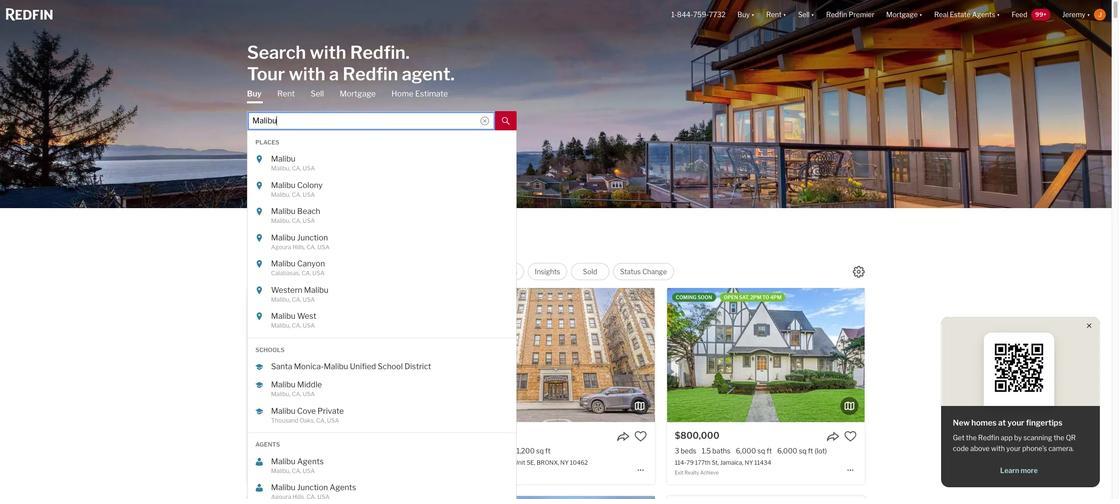 Task type: vqa. For each thing, say whether or not it's contained in the screenshot.
CA, within the Malibu Malibu, Ca, Usa
yes



Task type: describe. For each thing, give the bounding box(es) containing it.
mortgage for mortgage
[[340, 89, 376, 98]]

844-
[[678, 10, 694, 19]]

1 vertical spatial feed
[[247, 238, 279, 255]]

79
[[687, 460, 694, 467]]

malibu for malibu west
[[271, 312, 296, 321]]

achieve
[[701, 471, 719, 476]]

malibu for malibu agents
[[271, 457, 296, 467]]

st,
[[712, 460, 719, 467]]

exit
[[675, 471, 684, 476]]

usa for middle
[[303, 391, 315, 398]]

1 the from the left
[[967, 434, 977, 442]]

home estimate
[[392, 89, 448, 98]]

City, Address, School, Agent, ZIP search field
[[247, 111, 495, 131]]

buy ▾ button
[[732, 0, 761, 29]]

6,000 for 6,000 sq ft (lot)
[[778, 447, 798, 456]]

usa for agents
[[303, 468, 315, 475]]

a
[[329, 63, 339, 85]]

99+ for new 99+
[[312, 268, 325, 276]]

malibu for malibu colony
[[271, 181, 296, 190]]

rent for rent ▾
[[767, 10, 782, 19]]

jeremy ▾
[[1063, 10, 1091, 19]]

new for new homes at your fingertips
[[954, 419, 971, 428]]

favorite button image
[[424, 431, 437, 443]]

malibu west malibu, ca, usa
[[271, 312, 317, 330]]

junction for agents
[[297, 484, 328, 493]]

ca, inside malibu junction agoura hills, ca, usa
[[307, 244, 316, 251]]

santa monica-malibu unified school district
[[271, 363, 432, 372]]

6,000 sq ft (lot)
[[778, 447, 828, 456]]

western malibu malibu, ca, usa
[[271, 286, 329, 303]]

3 beds
[[675, 447, 697, 456]]

redfin.
[[350, 41, 410, 63]]

favorite button image for $800,000
[[845, 431, 857, 443]]

open
[[724, 295, 739, 301]]

rent ▾
[[767, 10, 787, 19]]

private
[[318, 407, 344, 416]]

11434
[[755, 460, 772, 467]]

3
[[675, 447, 680, 456]]

middle
[[297, 381, 322, 390]]

more
[[1021, 467, 1039, 475]]

752
[[255, 460, 266, 467]]

camera.
[[1049, 445, 1075, 453]]

nexgen
[[255, 471, 273, 476]]

santa
[[271, 363, 293, 372]]

malibu, for western malibu
[[271, 296, 291, 303]]

tour
[[247, 63, 285, 85]]

ca, for canyon
[[302, 270, 311, 277]]

malibu, for malibu agents
[[271, 468, 291, 475]]

malibu inside western malibu malibu, ca, usa
[[304, 286, 329, 295]]

10465
[[332, 460, 351, 467]]

malibu for malibu beach
[[271, 207, 296, 216]]

sat,
[[740, 295, 750, 301]]

to
[[763, 295, 770, 301]]

mortgage for mortgage ▾
[[887, 10, 919, 19]]

estate
[[951, 10, 971, 19]]

get the redfin app by scanning the qr code above with your phone's camera.
[[954, 434, 1077, 453]]

favorite button checkbox for $949,000
[[424, 431, 437, 443]]

holland
[[481, 460, 501, 467]]

real estate agents ▾ link
[[935, 0, 1001, 29]]

759-
[[694, 10, 709, 19]]

buy ▾ button
[[738, 0, 755, 29]]

malibu, for malibu beach
[[271, 217, 291, 225]]

malibu middle link
[[271, 381, 487, 390]]

usa inside malibu malibu, ca, usa
[[303, 165, 315, 172]]

clear input button
[[481, 118, 490, 127]]

malibu junction link
[[271, 233, 487, 243]]

malibu junction agents
[[271, 484, 356, 493]]

1 photo of 15-60 216th st, bayside, ny 11360 image from the left
[[260, 497, 457, 500]]

ca, for colony
[[292, 191, 302, 198]]

coming for $800,000
[[676, 295, 697, 301]]

colony
[[297, 181, 323, 190]]

5 ▾ from the left
[[998, 10, 1001, 19]]

All radio
[[247, 263, 285, 281]]

2199 holland ave unit 5e, bronx, ny 10462
[[465, 460, 588, 467]]

malibu west link
[[271, 312, 487, 322]]

Status Change radio
[[614, 263, 674, 281]]

junction for agoura
[[297, 233, 328, 243]]

5e,
[[527, 460, 536, 467]]

ca, inside malibu cove private thousand oaks, ca, usa
[[316, 417, 326, 425]]

search input image
[[481, 117, 490, 125]]

by
[[1015, 434, 1023, 442]]

ave,
[[286, 460, 298, 467]]

coming soon for $949,000
[[256, 295, 292, 301]]

2 ny from the left
[[561, 460, 569, 467]]

usa for colony
[[303, 191, 315, 198]]

malibu agents malibu, ca, usa
[[271, 457, 324, 475]]

code
[[954, 445, 970, 453]]

sell link
[[311, 89, 324, 99]]

west
[[297, 312, 317, 321]]

malibu for malibu
[[271, 155, 296, 164]]

schools
[[256, 347, 285, 354]]

2 photo of 15-60 216th st, bayside, ny 11360 image from the left
[[457, 497, 655, 500]]

unified
[[350, 363, 376, 372]]

1-844-759-7732 link
[[672, 10, 726, 19]]

usa inside malibu cove private thousand oaks, ca, usa
[[327, 417, 339, 425]]

malibu, for malibu west
[[271, 322, 291, 330]]

baths
[[713, 447, 731, 456]]

real estate agents ▾ button
[[929, 0, 1007, 29]]

▾ for sell ▾
[[812, 10, 815, 19]]

unit
[[514, 460, 526, 467]]

malibu for malibu middle
[[271, 381, 296, 390]]

sell ▾
[[799, 10, 815, 19]]

sold
[[583, 268, 598, 276]]

rent ▾ button
[[767, 0, 787, 29]]

malibu down services
[[271, 484, 296, 493]]

1,200 sq ft
[[517, 447, 551, 456]]

search with redfin. tour with a redfin agent.
[[247, 41, 455, 85]]

usa for beach
[[303, 217, 315, 225]]

search
[[247, 41, 306, 63]]

▾ for mortgage ▾
[[920, 10, 923, 19]]

agents inside dropdown button
[[973, 10, 996, 19]]

New radio
[[289, 263, 331, 281]]

1 horizontal spatial feed
[[1013, 10, 1028, 19]]

6,000 for 6,000 sq ft
[[736, 447, 757, 456]]

new homes at your fingertips
[[954, 419, 1063, 428]]

app
[[1002, 434, 1014, 442]]

$949,000
[[255, 431, 299, 442]]

agents up 752
[[256, 441, 280, 449]]

monica-
[[294, 363, 324, 372]]

1,200
[[517, 447, 535, 456]]

calabasas,
[[271, 270, 301, 277]]

qr
[[1067, 434, 1077, 442]]

school
[[378, 363, 403, 372]]

learn more
[[1001, 467, 1039, 475]]

1.5 baths
[[702, 447, 731, 456]]

malibu agents link
[[271, 457, 487, 467]]

2 photo of 114-79 177th st, jamaica, ny 11434 image from the left
[[667, 288, 865, 423]]

status change
[[621, 268, 668, 276]]

with inside get the redfin app by scanning the qr code above with your phone's camera.
[[992, 445, 1006, 453]]

redfin inside button
[[827, 10, 848, 19]]

ca, for middle
[[292, 391, 302, 398]]

mortgage ▾ button
[[881, 0, 929, 29]]

malibu for malibu cove private
[[271, 407, 296, 416]]

malibu for malibu junction
[[271, 233, 296, 243]]

0 vertical spatial your
[[1008, 419, 1025, 428]]

buy ▾
[[738, 10, 755, 19]]

option group containing all
[[247, 263, 674, 281]]

$800,000
[[675, 431, 720, 442]]

malibu colony malibu, ca, usa
[[271, 181, 323, 198]]

ca, for malibu
[[292, 296, 302, 303]]

scanning
[[1024, 434, 1053, 442]]

photo of 80-35 springfield blvd unit 4f, oakland gardens, ny 11364 image
[[247, 497, 445, 500]]

Insights radio
[[528, 263, 568, 281]]

cove
[[297, 407, 316, 416]]

thousand
[[271, 417, 299, 425]]

bronx, inside 752 logan ave, bronx, ny 10465 nexgen realty services inc
[[299, 460, 321, 467]]

6,000 sq ft
[[736, 447, 772, 456]]

western
[[271, 286, 303, 295]]

home
[[392, 89, 414, 98]]

4 beds
[[255, 447, 277, 456]]

752 logan ave, bronx, ny 10465 nexgen realty services inc
[[255, 460, 351, 476]]

usa for west
[[303, 322, 315, 330]]



Task type: locate. For each thing, give the bounding box(es) containing it.
ca, down colony
[[292, 191, 302, 198]]

2 horizontal spatial redfin
[[979, 434, 1000, 442]]

0 vertical spatial sell
[[799, 10, 810, 19]]

usa for malibu
[[303, 296, 315, 303]]

2 vertical spatial redfin
[[979, 434, 1000, 442]]

sell right rent link
[[311, 89, 324, 98]]

3 photo of 15-60 216th st, bayside, ny 11360 image from the left
[[655, 497, 853, 500]]

2 coming soon from the left
[[676, 295, 713, 301]]

0 horizontal spatial beds
[[261, 447, 277, 456]]

photo of 114-79 177th st, jamaica, ny 11434 image
[[470, 288, 668, 423], [667, 288, 865, 423], [865, 288, 1063, 423]]

177th
[[696, 460, 711, 467]]

beds for $800,000
[[681, 447, 697, 456]]

1 favorite button checkbox from the left
[[424, 431, 437, 443]]

rent
[[767, 10, 782, 19], [278, 89, 295, 98]]

Sold radio
[[571, 263, 610, 281]]

agents up 'inc'
[[297, 457, 324, 467]]

mortgage link
[[340, 89, 376, 99]]

change
[[643, 268, 668, 276]]

0 vertical spatial new
[[296, 268, 310, 276]]

▾ left sell ▾ at the right of page
[[784, 10, 787, 19]]

1 coming soon from the left
[[256, 295, 292, 301]]

114-
[[675, 460, 687, 467]]

4 malibu, from the top
[[271, 296, 291, 303]]

malibu inside malibu junction agoura hills, ca, usa
[[271, 233, 296, 243]]

1 horizontal spatial the
[[1055, 434, 1065, 442]]

3 photo of 2199 holland ave unit 5e, bronx, ny 10462 image from the left
[[655, 288, 853, 423]]

ca, down western
[[292, 296, 302, 303]]

malibu up services
[[271, 457, 296, 467]]

malibu, inside malibu colony malibu, ca, usa
[[271, 191, 291, 198]]

junction inside malibu junction agoura hills, ca, usa
[[297, 233, 328, 243]]

ca, inside malibu malibu, ca, usa
[[292, 165, 302, 172]]

ca, down private
[[316, 417, 326, 425]]

1 vertical spatial buy
[[247, 89, 262, 98]]

ca, inside malibu colony malibu, ca, usa
[[292, 191, 302, 198]]

realty inside 752 logan ave, bronx, ny 10465 nexgen realty services inc
[[274, 471, 289, 476]]

4
[[255, 447, 260, 456]]

malibu inside malibu west malibu, ca, usa
[[271, 312, 296, 321]]

malibu, up agoura
[[271, 217, 291, 225]]

coming down all option
[[256, 295, 277, 301]]

redfin premier button
[[821, 0, 881, 29]]

beds right 4
[[261, 447, 277, 456]]

2 coming from the left
[[676, 295, 697, 301]]

2 favorite button checkbox from the left
[[845, 431, 857, 443]]

ny
[[323, 460, 331, 467], [561, 460, 569, 467], [745, 460, 754, 467]]

1 beds from the left
[[261, 447, 277, 456]]

redfin left premier
[[827, 10, 848, 19]]

the up camera.
[[1055, 434, 1065, 442]]

99+ up western malibu malibu, ca, usa
[[312, 268, 325, 276]]

realty inside 114-79 177th st, jamaica, ny 11434 exit realty achieve
[[685, 471, 700, 476]]

malibu, inside malibu west malibu, ca, usa
[[271, 322, 291, 330]]

2 photo of 2199 holland ave unit 5e, bronx, ny 10462 image from the left
[[457, 288, 655, 423]]

coming
[[256, 295, 277, 301], [676, 295, 697, 301]]

buy right '7732'
[[738, 10, 750, 19]]

0 vertical spatial junction
[[297, 233, 328, 243]]

at
[[999, 419, 1007, 428]]

7732
[[709, 10, 726, 19]]

2 the from the left
[[1055, 434, 1065, 442]]

usa inside malibu junction agoura hills, ca, usa
[[318, 244, 330, 251]]

1 horizontal spatial buy
[[738, 10, 750, 19]]

sell
[[799, 10, 810, 19], [311, 89, 324, 98]]

your right at
[[1008, 419, 1025, 428]]

buy inside dropdown button
[[738, 10, 750, 19]]

agoura
[[271, 244, 291, 251]]

2 photo of 752 logan ave, bronx, ny 10465 image from the left
[[247, 288, 445, 423]]

malibu link
[[271, 155, 487, 164]]

1 vertical spatial your
[[1007, 445, 1022, 453]]

usa inside malibu agents malibu, ca, usa
[[303, 468, 315, 475]]

agents up photo of 80-35 springfield blvd unit 4f, oakland gardens, ny 11364
[[330, 484, 356, 493]]

places
[[256, 139, 280, 146]]

new inside new option
[[296, 268, 310, 276]]

ca, for agents
[[292, 468, 302, 475]]

2 sq from the left
[[758, 447, 766, 456]]

3 ft from the left
[[809, 447, 814, 456]]

1 horizontal spatial new
[[954, 419, 971, 428]]

soon down calabasas,
[[278, 295, 292, 301]]

favorite button image
[[635, 431, 647, 443], [845, 431, 857, 443]]

district
[[405, 363, 432, 372]]

ft right 1,200
[[546, 447, 551, 456]]

ca, down ave,
[[292, 468, 302, 475]]

redfin up mortgage link
[[343, 63, 398, 85]]

3 ny from the left
[[745, 460, 754, 467]]

3 photo of 752 logan ave, bronx, ny 10465 image from the left
[[445, 288, 643, 423]]

ca, down beach
[[292, 217, 302, 225]]

photo of 2199 holland ave unit 5e, bronx, ny 10462 image
[[260, 288, 457, 423], [457, 288, 655, 423], [655, 288, 853, 423]]

ft
[[546, 447, 551, 456], [767, 447, 772, 456], [809, 447, 814, 456]]

1 coming from the left
[[256, 295, 277, 301]]

rent for rent
[[278, 89, 295, 98]]

2 ft from the left
[[767, 447, 772, 456]]

ny left 10465
[[323, 460, 331, 467]]

malibu inside malibu cove private thousand oaks, ca, usa
[[271, 407, 296, 416]]

malibu up agoura
[[271, 233, 296, 243]]

junction up hills,
[[297, 233, 328, 243]]

usa up colony
[[303, 165, 315, 172]]

ca, down west
[[292, 322, 302, 330]]

photo of 15-60 216th st, bayside, ny 11360 image
[[260, 497, 457, 500], [457, 497, 655, 500], [655, 497, 853, 500]]

6,000 up the jamaica,
[[736, 447, 757, 456]]

sq right 1,200
[[537, 447, 544, 456]]

ny left 10462
[[561, 460, 569, 467]]

beds right 3
[[681, 447, 697, 456]]

0 horizontal spatial soon
[[278, 295, 292, 301]]

1-844-759-7732
[[672, 10, 726, 19]]

usa up malibu junction agents
[[303, 468, 315, 475]]

usa for canyon
[[313, 270, 325, 277]]

1 sq from the left
[[537, 447, 544, 456]]

agents right estate on the top right of page
[[973, 10, 996, 19]]

1 vertical spatial redfin
[[343, 63, 398, 85]]

2 soon from the left
[[698, 295, 713, 301]]

1 horizontal spatial 99+
[[312, 268, 325, 276]]

0 horizontal spatial 99+
[[265, 268, 278, 276]]

0 horizontal spatial sq
[[537, 447, 544, 456]]

1 horizontal spatial bronx,
[[537, 460, 559, 467]]

tab list containing buy
[[247, 89, 517, 500]]

malibu up calabasas,
[[271, 260, 296, 269]]

coming soon for $800,000
[[676, 295, 713, 301]]

4 ▾ from the left
[[920, 10, 923, 19]]

new for new 99+
[[296, 268, 310, 276]]

bronx, up 'inc'
[[299, 460, 321, 467]]

junction
[[297, 233, 328, 243], [297, 484, 328, 493]]

99+
[[1036, 11, 1047, 18], [265, 268, 278, 276], [312, 268, 325, 276]]

0 horizontal spatial coming
[[256, 295, 277, 301]]

1 horizontal spatial beds
[[681, 447, 697, 456]]

mortgage inside mortgage ▾ dropdown button
[[887, 10, 919, 19]]

buy inside tab list
[[247, 89, 262, 98]]

1 ny from the left
[[323, 460, 331, 467]]

malibu down new option
[[304, 286, 329, 295]]

buy for buy ▾
[[738, 10, 750, 19]]

malibu down malibu malibu, ca, usa
[[271, 181, 296, 190]]

1 bronx, from the left
[[299, 460, 321, 467]]

malibu left beach
[[271, 207, 296, 216]]

0 horizontal spatial favorite button image
[[635, 431, 647, 443]]

5 malibu, from the top
[[271, 322, 291, 330]]

malibu inside malibu middle malibu, ca, usa
[[271, 381, 296, 390]]

Open House radio
[[410, 263, 478, 281]]

usa down west
[[303, 322, 315, 330]]

sq left (lot)
[[799, 447, 807, 456]]

bronx, right 5e, at the bottom left of page
[[537, 460, 559, 467]]

1 horizontal spatial soon
[[698, 295, 713, 301]]

ny down 6,000 sq ft
[[745, 460, 754, 467]]

status
[[621, 268, 641, 276]]

2 beds from the left
[[681, 447, 697, 456]]

0 horizontal spatial mortgage
[[340, 89, 376, 98]]

2 junction from the top
[[297, 484, 328, 493]]

rent inside dropdown button
[[767, 10, 782, 19]]

junction down 'inc'
[[297, 484, 328, 493]]

2 ▾ from the left
[[784, 10, 787, 19]]

coming for $949,000
[[256, 295, 277, 301]]

malibu, down western
[[271, 296, 291, 303]]

1 horizontal spatial rent
[[767, 10, 782, 19]]

photo of 752 logan ave, bronx, ny 10465 image
[[50, 288, 247, 423], [247, 288, 445, 423], [445, 288, 643, 423]]

malibu beach link
[[271, 207, 487, 217]]

malibu inside 'malibu canyon calabasas, ca, usa'
[[271, 260, 296, 269]]

7 malibu, from the top
[[271, 468, 291, 475]]

open sat, 2pm to 4pm
[[724, 295, 782, 301]]

redfin premier
[[827, 10, 875, 19]]

malibu
[[271, 155, 296, 164], [271, 181, 296, 190], [271, 207, 296, 216], [271, 233, 296, 243], [271, 260, 296, 269], [304, 286, 329, 295], [271, 312, 296, 321], [324, 363, 348, 372], [271, 381, 296, 390], [271, 407, 296, 416], [271, 457, 296, 467], [271, 484, 296, 493]]

malibu inside malibu beach malibu, ca, usa
[[271, 207, 296, 216]]

malibu, up schools
[[271, 322, 291, 330]]

sell for sell
[[311, 89, 324, 98]]

0 vertical spatial buy
[[738, 10, 750, 19]]

▾ right estate on the top right of page
[[998, 10, 1001, 19]]

1 photo of 114-79 177th st, jamaica, ny 11434 image from the left
[[470, 288, 668, 423]]

malibu inside malibu colony malibu, ca, usa
[[271, 181, 296, 190]]

3 malibu, from the top
[[271, 217, 291, 225]]

0 horizontal spatial coming soon
[[256, 295, 292, 301]]

redfin inside get the redfin app by scanning the qr code above with your phone's camera.
[[979, 434, 1000, 442]]

ca, right hills,
[[307, 244, 316, 251]]

photo of 15-60 216th st, bayside, ny 11360 image down 10465
[[260, 497, 457, 500]]

1 horizontal spatial sell
[[799, 10, 810, 19]]

usa inside malibu middle malibu, ca, usa
[[303, 391, 315, 398]]

malibu, down logan
[[271, 468, 291, 475]]

99+ left "jeremy"
[[1036, 11, 1047, 18]]

ca, for west
[[292, 322, 302, 330]]

malibu inside malibu agents malibu, ca, usa
[[271, 457, 296, 467]]

0 horizontal spatial the
[[967, 434, 977, 442]]

mortgage
[[887, 10, 919, 19], [340, 89, 376, 98]]

0 horizontal spatial feed
[[247, 238, 279, 255]]

▾ for jeremy ▾
[[1088, 10, 1091, 19]]

1 vertical spatial sell
[[311, 89, 324, 98]]

1 horizontal spatial favorite button checkbox
[[845, 431, 857, 443]]

all
[[254, 268, 263, 276]]

usa inside western malibu malibu, ca, usa
[[303, 296, 315, 303]]

$299,000
[[465, 431, 509, 442]]

0 horizontal spatial rent
[[278, 89, 295, 98]]

2 bronx, from the left
[[537, 460, 559, 467]]

sq
[[537, 447, 544, 456], [758, 447, 766, 456], [799, 447, 807, 456]]

sell inside tab list
[[311, 89, 324, 98]]

4pm
[[771, 295, 782, 301]]

▾ left real
[[920, 10, 923, 19]]

the right get
[[967, 434, 977, 442]]

0 horizontal spatial buy
[[247, 89, 262, 98]]

1 horizontal spatial redfin
[[827, 10, 848, 19]]

malibu canyon calabasas, ca, usa
[[271, 260, 325, 277]]

0 horizontal spatial new
[[296, 268, 310, 276]]

usa up canyon
[[318, 244, 330, 251]]

2 horizontal spatial ny
[[745, 460, 754, 467]]

2 horizontal spatial ft
[[809, 447, 814, 456]]

app install qr code image
[[992, 341, 1047, 396]]

3 sq from the left
[[799, 447, 807, 456]]

user photo image
[[1095, 9, 1107, 21]]

malibu colony link
[[271, 181, 487, 191]]

santa monica-malibu unified school district link
[[248, 359, 517, 377], [271, 363, 487, 372]]

1 horizontal spatial coming soon
[[676, 295, 713, 301]]

ca, inside malibu west malibu, ca, usa
[[292, 322, 302, 330]]

feed
[[1013, 10, 1028, 19], [247, 238, 279, 255]]

1 vertical spatial mortgage
[[340, 89, 376, 98]]

malibu beach malibu, ca, usa
[[271, 207, 321, 225]]

6,000
[[736, 447, 757, 456], [778, 447, 798, 456]]

0 vertical spatial mortgage
[[887, 10, 919, 19]]

hills,
[[293, 244, 306, 251]]

ca, inside western malibu malibu, ca, usa
[[292, 296, 302, 303]]

photo of 15-60 216th st, bayside, ny 11360 image down 11434
[[655, 497, 853, 500]]

99+ inside all option
[[265, 268, 278, 276]]

mortgage up city, address, school, agent, zip search field at the top of the page
[[340, 89, 376, 98]]

1 horizontal spatial mortgage
[[887, 10, 919, 19]]

get
[[954, 434, 965, 442]]

1 realty from the left
[[274, 471, 289, 476]]

2 horizontal spatial sq
[[799, 447, 807, 456]]

usa down middle
[[303, 391, 315, 398]]

your down by
[[1007, 445, 1022, 453]]

1 favorite button image from the left
[[635, 431, 647, 443]]

favorite button checkbox
[[424, 431, 437, 443], [845, 431, 857, 443]]

0 horizontal spatial redfin
[[343, 63, 398, 85]]

soon left open
[[698, 295, 713, 301]]

fingertips
[[1027, 419, 1063, 428]]

99+ for all 99+
[[265, 268, 278, 276]]

malibu middle malibu, ca, usa
[[271, 381, 322, 398]]

2 favorite button image from the left
[[845, 431, 857, 443]]

0 vertical spatial rent
[[767, 10, 782, 19]]

6,000 right 6,000 sq ft
[[778, 447, 798, 456]]

1 photo of 2199 holland ave unit 5e, bronx, ny 10462 image from the left
[[260, 288, 457, 423]]

tab list
[[247, 89, 517, 500]]

sq for $800,000
[[758, 447, 766, 456]]

rent right buy ▾
[[767, 10, 782, 19]]

soon for $949,000
[[278, 295, 292, 301]]

ft for $299,000
[[546, 447, 551, 456]]

mortgage left real
[[887, 10, 919, 19]]

soon for $800,000
[[698, 295, 713, 301]]

realty
[[274, 471, 289, 476], [685, 471, 700, 476]]

1 junction from the top
[[297, 233, 328, 243]]

ca, inside malibu agents malibu, ca, usa
[[292, 468, 302, 475]]

99+ inside new option
[[312, 268, 325, 276]]

buy down tour
[[247, 89, 262, 98]]

malibu, inside malibu agents malibu, ca, usa
[[271, 468, 291, 475]]

1 6,000 from the left
[[736, 447, 757, 456]]

▾ right 'rent ▾'
[[812, 10, 815, 19]]

malibu, up malibu colony malibu, ca, usa
[[271, 165, 291, 172]]

favorite button checkbox for $800,000
[[845, 431, 857, 443]]

2pm
[[751, 295, 762, 301]]

sq up 11434
[[758, 447, 766, 456]]

malibu up thousand
[[271, 407, 296, 416]]

▾ for rent ▾
[[784, 10, 787, 19]]

submit search image
[[502, 117, 510, 125]]

usa down colony
[[303, 191, 315, 198]]

2 horizontal spatial 99+
[[1036, 11, 1047, 18]]

1 soon from the left
[[278, 295, 292, 301]]

your
[[1008, 419, 1025, 428], [1007, 445, 1022, 453]]

1 malibu, from the top
[[271, 165, 291, 172]]

rent down tour
[[278, 89, 295, 98]]

2 malibu, from the top
[[271, 191, 291, 198]]

realty down 79
[[685, 471, 700, 476]]

usa down beach
[[303, 217, 315, 225]]

malibu, up malibu beach malibu, ca, usa
[[271, 191, 291, 198]]

malibu, for malibu colony
[[271, 191, 291, 198]]

▾
[[752, 10, 755, 19], [784, 10, 787, 19], [812, 10, 815, 19], [920, 10, 923, 19], [998, 10, 1001, 19], [1088, 10, 1091, 19]]

redfin inside search with redfin. tour with a redfin agent.
[[343, 63, 398, 85]]

ca, inside 'malibu canyon calabasas, ca, usa'
[[302, 270, 311, 277]]

sell for sell ▾
[[799, 10, 810, 19]]

malibu, inside malibu middle malibu, ca, usa
[[271, 391, 291, 398]]

10462
[[570, 460, 588, 467]]

1 horizontal spatial favorite button image
[[845, 431, 857, 443]]

coming soon left open
[[676, 295, 713, 301]]

usa up west
[[303, 296, 315, 303]]

0 horizontal spatial favorite button checkbox
[[424, 431, 437, 443]]

3 ▾ from the left
[[812, 10, 815, 19]]

114-79 177th st, jamaica, ny 11434 exit realty achieve
[[675, 460, 772, 476]]

0 horizontal spatial bronx,
[[299, 460, 321, 467]]

your inside get the redfin app by scanning the qr code above with your phone's camera.
[[1007, 445, 1022, 453]]

▾ left user photo
[[1088, 10, 1091, 19]]

1 photo of 752 logan ave, bronx, ny 10465 image from the left
[[50, 288, 247, 423]]

realty down logan
[[274, 471, 289, 476]]

ft for $800,000
[[767, 447, 772, 456]]

ca, down middle
[[292, 391, 302, 398]]

malibu down santa
[[271, 381, 296, 390]]

malibu, up thousand
[[271, 391, 291, 398]]

malibu, for malibu middle
[[271, 391, 291, 398]]

1 horizontal spatial realty
[[685, 471, 700, 476]]

bronx,
[[299, 460, 321, 467], [537, 460, 559, 467]]

usa down private
[[327, 417, 339, 425]]

6 malibu, from the top
[[271, 391, 291, 398]]

0 horizontal spatial realty
[[274, 471, 289, 476]]

option group
[[247, 263, 674, 281]]

1.5
[[702, 447, 711, 456]]

0 vertical spatial redfin
[[827, 10, 848, 19]]

above
[[971, 445, 990, 453]]

sq for $299,000
[[537, 447, 544, 456]]

learn more link
[[954, 467, 1086, 476]]

mortgage ▾ button
[[887, 0, 923, 29]]

coming left open
[[676, 295, 697, 301]]

malibu, inside malibu beach malibu, ca, usa
[[271, 217, 291, 225]]

2 6,000 from the left
[[778, 447, 798, 456]]

ca, inside malibu beach malibu, ca, usa
[[292, 217, 302, 225]]

malibu junction agoura hills, ca, usa
[[271, 233, 330, 251]]

coming soon down calabasas,
[[256, 295, 292, 301]]

mortgage ▾
[[887, 10, 923, 19]]

malibu, inside malibu malibu, ca, usa
[[271, 165, 291, 172]]

1 ▾ from the left
[[752, 10, 755, 19]]

malibu, inside western malibu malibu, ca, usa
[[271, 296, 291, 303]]

malibu left west
[[271, 312, 296, 321]]

beach
[[297, 207, 321, 216]]

▾ for buy ▾
[[752, 10, 755, 19]]

Favorites radio
[[482, 263, 525, 281]]

0 vertical spatial feed
[[1013, 10, 1028, 19]]

favorite button image for $299,000
[[635, 431, 647, 443]]

1 horizontal spatial ny
[[561, 460, 569, 467]]

1 horizontal spatial sq
[[758, 447, 766, 456]]

insights
[[535, 268, 561, 276]]

sell ▾ button
[[793, 0, 821, 29]]

ft up 11434
[[767, 447, 772, 456]]

usa inside malibu colony malibu, ca, usa
[[303, 191, 315, 198]]

sell right 'rent ▾'
[[799, 10, 810, 19]]

2199
[[465, 460, 479, 467]]

jeremy
[[1063, 10, 1086, 19]]

ca, down canyon
[[302, 270, 311, 277]]

sell inside dropdown button
[[799, 10, 810, 19]]

1 horizontal spatial coming
[[676, 295, 697, 301]]

malibu inside malibu malibu, ca, usa
[[271, 155, 296, 164]]

1 ft from the left
[[546, 447, 551, 456]]

ca, up malibu colony malibu, ca, usa
[[292, 165, 302, 172]]

usa inside malibu west malibu, ca, usa
[[303, 322, 315, 330]]

usa inside 'malibu canyon calabasas, ca, usa'
[[313, 270, 325, 277]]

malibu left unified
[[324, 363, 348, 372]]

redfin up the above
[[979, 434, 1000, 442]]

6 ▾ from the left
[[1088, 10, 1091, 19]]

1-
[[672, 10, 678, 19]]

beds for $949,000
[[261, 447, 277, 456]]

malibu malibu, ca, usa
[[271, 155, 315, 172]]

malibu for malibu canyon
[[271, 260, 296, 269]]

rent inside tab list
[[278, 89, 295, 98]]

0 horizontal spatial ny
[[323, 460, 331, 467]]

99+ right all
[[265, 268, 278, 276]]

1 horizontal spatial ft
[[767, 447, 772, 456]]

▾ left 'rent ▾'
[[752, 10, 755, 19]]

agents inside malibu agents malibu, ca, usa
[[297, 457, 324, 467]]

ny inside 752 logan ave, bronx, ny 10465 nexgen realty services inc
[[323, 460, 331, 467]]

ca, inside malibu middle malibu, ca, usa
[[292, 391, 302, 398]]

buy for buy
[[247, 89, 262, 98]]

3 photo of 114-79 177th st, jamaica, ny 11434 image from the left
[[865, 288, 1063, 423]]

ca, for beach
[[292, 217, 302, 225]]

photo of 15-60 216th st, bayside, ny 11360 image down 10462
[[457, 497, 655, 500]]

favorite button checkbox
[[635, 431, 647, 443]]

ny inside 114-79 177th st, jamaica, ny 11434 exit realty achieve
[[745, 460, 754, 467]]

jamaica,
[[721, 460, 744, 467]]

0 horizontal spatial 6,000
[[736, 447, 757, 456]]

1 vertical spatial junction
[[297, 484, 328, 493]]

malibu down places
[[271, 155, 296, 164]]

1 vertical spatial rent
[[278, 89, 295, 98]]

Price Change radio
[[335, 263, 406, 281]]

usa inside malibu beach malibu, ca, usa
[[303, 217, 315, 225]]

1 horizontal spatial 6,000
[[778, 447, 798, 456]]

1 vertical spatial new
[[954, 419, 971, 428]]

ft left (lot)
[[809, 447, 814, 456]]

usa down canyon
[[313, 270, 325, 277]]

0 horizontal spatial sell
[[311, 89, 324, 98]]

2 realty from the left
[[685, 471, 700, 476]]

0 horizontal spatial ft
[[546, 447, 551, 456]]



